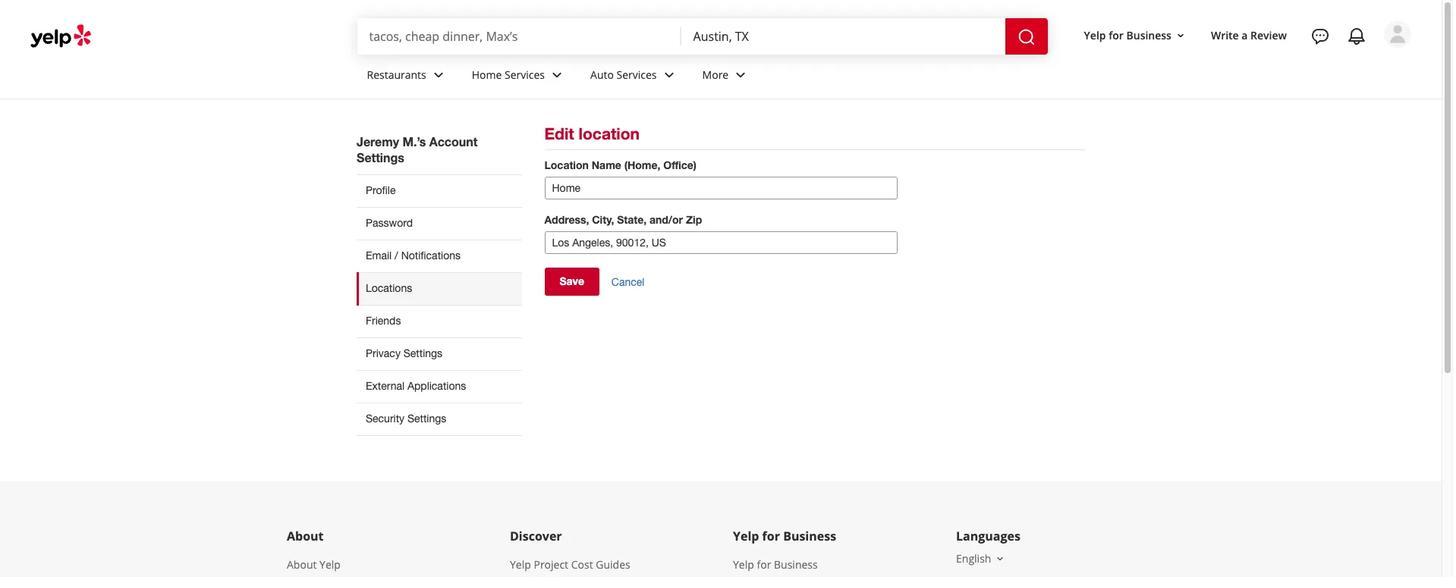 Task type: vqa. For each thing, say whether or not it's contained in the screenshot.
PROFILE
yes



Task type: describe. For each thing, give the bounding box(es) containing it.
zip
[[686, 213, 702, 226]]

external
[[366, 380, 405, 392]]

location
[[579, 124, 640, 143]]

for inside button
[[1109, 28, 1124, 42]]

1 vertical spatial for
[[762, 528, 780, 545]]

settings inside the jeremy m.'s account settings
[[357, 150, 404, 165]]

restaurants
[[367, 67, 426, 82]]

settings for security
[[408, 413, 446, 425]]

profile link
[[357, 175, 522, 207]]

auto services link
[[578, 55, 690, 99]]

24 chevron down v2 image for auto services
[[660, 66, 678, 84]]

cancel link
[[612, 276, 645, 290]]

services for home services
[[505, 67, 545, 82]]

about yelp link
[[287, 558, 341, 572]]

privacy
[[366, 348, 401, 360]]

messages image
[[1311, 27, 1330, 46]]

services for auto services
[[617, 67, 657, 82]]

security
[[366, 413, 405, 425]]

write a review link
[[1205, 22, 1293, 49]]

1 vertical spatial yelp for business
[[733, 528, 836, 545]]

(home,
[[624, 159, 661, 172]]

a
[[1242, 28, 1248, 42]]

restaurants link
[[355, 55, 460, 99]]

16 chevron down v2 image
[[1175, 29, 1187, 41]]

about for about
[[287, 528, 324, 545]]

address, city, state, and/or zip
[[545, 213, 702, 226]]

user actions element
[[1072, 19, 1433, 112]]

languages
[[956, 528, 1021, 545]]

home services
[[472, 67, 545, 82]]

state,
[[617, 213, 647, 226]]

notifications
[[401, 250, 461, 262]]

city,
[[592, 213, 614, 226]]

jeremy m. image
[[1384, 20, 1412, 48]]

and/or
[[650, 213, 683, 226]]

security settings link
[[357, 403, 522, 436]]

none field near
[[693, 28, 993, 45]]

friends link
[[357, 305, 522, 338]]

locations
[[366, 282, 412, 294]]

auto services
[[590, 67, 657, 82]]

1 vertical spatial business
[[783, 528, 836, 545]]

password
[[366, 217, 413, 229]]

security settings
[[366, 413, 446, 425]]

email / notifications link
[[357, 240, 522, 272]]

jeremy m.'s account settings
[[357, 134, 478, 165]]

24 chevron down v2 image for restaurants
[[429, 66, 448, 84]]

2 vertical spatial for
[[757, 558, 771, 572]]

business inside button
[[1127, 28, 1172, 42]]

email
[[366, 250, 392, 262]]

project
[[534, 558, 568, 572]]

external applications link
[[357, 370, 522, 403]]

guides
[[596, 558, 630, 572]]

yelp for business link
[[733, 558, 818, 572]]

email / notifications
[[366, 250, 461, 262]]

edit
[[545, 124, 574, 143]]

notifications image
[[1348, 27, 1366, 46]]

profile
[[366, 184, 396, 197]]

2 vertical spatial business
[[774, 558, 818, 572]]

home services link
[[460, 55, 578, 99]]

address,
[[545, 213, 589, 226]]

m.'s
[[403, 134, 426, 149]]



Task type: locate. For each thing, give the bounding box(es) containing it.
yelp project cost guides link
[[510, 558, 630, 572]]

24 chevron down v2 image for home services
[[548, 66, 566, 84]]

about
[[287, 528, 324, 545], [287, 558, 317, 572]]

1 horizontal spatial 24 chevron down v2 image
[[660, 66, 678, 84]]

home
[[472, 67, 502, 82]]

settings up the external applications
[[404, 348, 443, 360]]

external applications
[[366, 380, 466, 392]]

account
[[429, 134, 478, 149]]

16 chevron down v2 image
[[995, 553, 1007, 565]]

privacy settings link
[[357, 338, 522, 370]]

english button
[[956, 552, 1007, 566]]

jeremy
[[357, 134, 399, 149]]

applications
[[407, 380, 466, 392]]

write
[[1211, 28, 1239, 42]]

24 chevron down v2 image right more
[[732, 66, 750, 84]]

yelp for business button
[[1078, 22, 1193, 49]]

1 none field from the left
[[369, 28, 669, 45]]

0 horizontal spatial none field
[[369, 28, 669, 45]]

0 vertical spatial settings
[[357, 150, 404, 165]]

password link
[[357, 207, 522, 240]]

0 vertical spatial for
[[1109, 28, 1124, 42]]

24 chevron down v2 image right auto services on the left
[[660, 66, 678, 84]]

None search field
[[357, 18, 1051, 55]]

24 chevron down v2 image inside home services link
[[548, 66, 566, 84]]

name
[[592, 159, 621, 172]]

services right home
[[505, 67, 545, 82]]

friends
[[366, 315, 401, 327]]

24 chevron down v2 image inside 'auto services' link
[[660, 66, 678, 84]]

2 none field from the left
[[693, 28, 993, 45]]

location
[[545, 159, 589, 172]]

privacy settings
[[366, 348, 443, 360]]

1 vertical spatial about
[[287, 558, 317, 572]]

24 chevron down v2 image inside restaurants link
[[429, 66, 448, 84]]

yelp
[[1084, 28, 1106, 42], [733, 528, 759, 545], [320, 558, 341, 572], [510, 558, 531, 572], [733, 558, 754, 572]]

settings
[[357, 150, 404, 165], [404, 348, 443, 360], [408, 413, 446, 425]]

none field find
[[369, 28, 669, 45]]

2 about from the top
[[287, 558, 317, 572]]

location name (home, office)
[[545, 159, 697, 172]]

settings down jeremy
[[357, 150, 404, 165]]

0 horizontal spatial services
[[505, 67, 545, 82]]

yelp for business
[[1084, 28, 1172, 42], [733, 528, 836, 545], [733, 558, 818, 572]]

0 vertical spatial business
[[1127, 28, 1172, 42]]

services
[[505, 67, 545, 82], [617, 67, 657, 82]]

1 24 chevron down v2 image from the left
[[548, 66, 566, 84]]

about yelp
[[287, 558, 341, 572]]

24 chevron down v2 image inside the more link
[[732, 66, 750, 84]]

cost
[[571, 558, 593, 572]]

services right auto
[[617, 67, 657, 82]]

/
[[395, 250, 398, 262]]

edit location
[[545, 124, 640, 143]]

english
[[956, 552, 991, 566]]

write a review
[[1211, 28, 1287, 42]]

save
[[560, 275, 584, 288]]

2 24 chevron down v2 image from the left
[[660, 66, 678, 84]]

yelp for business inside button
[[1084, 28, 1172, 42]]

1 horizontal spatial none field
[[693, 28, 993, 45]]

1 horizontal spatial 24 chevron down v2 image
[[732, 66, 750, 84]]

search image
[[1017, 28, 1036, 46]]

business
[[1127, 28, 1172, 42], [783, 528, 836, 545], [774, 558, 818, 572]]

more link
[[690, 55, 762, 99]]

24 chevron down v2 image
[[429, 66, 448, 84], [732, 66, 750, 84]]

1 24 chevron down v2 image from the left
[[429, 66, 448, 84]]

Near text field
[[693, 28, 993, 45]]

auto
[[590, 67, 614, 82]]

24 chevron down v2 image for more
[[732, 66, 750, 84]]

business categories element
[[355, 55, 1412, 99]]

locations link
[[357, 272, 522, 305]]

0 vertical spatial about
[[287, 528, 324, 545]]

2 vertical spatial settings
[[408, 413, 446, 425]]

1 services from the left
[[505, 67, 545, 82]]

yelp project cost guides
[[510, 558, 630, 572]]

1 vertical spatial settings
[[404, 348, 443, 360]]

24 chevron down v2 image left auto
[[548, 66, 566, 84]]

0 vertical spatial yelp for business
[[1084, 28, 1172, 42]]

none field up 'home services'
[[369, 28, 669, 45]]

about for about yelp
[[287, 558, 317, 572]]

cancel
[[612, 276, 645, 288]]

office)
[[664, 159, 697, 172]]

settings for privacy
[[404, 348, 443, 360]]

24 chevron down v2 image right 'restaurants'
[[429, 66, 448, 84]]

0 horizontal spatial 24 chevron down v2 image
[[548, 66, 566, 84]]

discover
[[510, 528, 562, 545]]

settings down applications
[[408, 413, 446, 425]]

yelp inside button
[[1084, 28, 1106, 42]]

2 24 chevron down v2 image from the left
[[732, 66, 750, 84]]

0 horizontal spatial 24 chevron down v2 image
[[429, 66, 448, 84]]

save button
[[545, 268, 600, 296]]

settings inside "link"
[[404, 348, 443, 360]]

Find text field
[[369, 28, 669, 45]]

None field
[[369, 28, 669, 45], [693, 28, 993, 45]]

none field up business categories element
[[693, 28, 993, 45]]

for
[[1109, 28, 1124, 42], [762, 528, 780, 545], [757, 558, 771, 572]]

None text field
[[545, 177, 897, 200], [545, 231, 897, 254], [545, 177, 897, 200], [545, 231, 897, 254]]

1 horizontal spatial services
[[617, 67, 657, 82]]

more
[[702, 67, 729, 82]]

review
[[1251, 28, 1287, 42]]

2 services from the left
[[617, 67, 657, 82]]

2 vertical spatial yelp for business
[[733, 558, 818, 572]]

1 about from the top
[[287, 528, 324, 545]]

24 chevron down v2 image
[[548, 66, 566, 84], [660, 66, 678, 84]]



